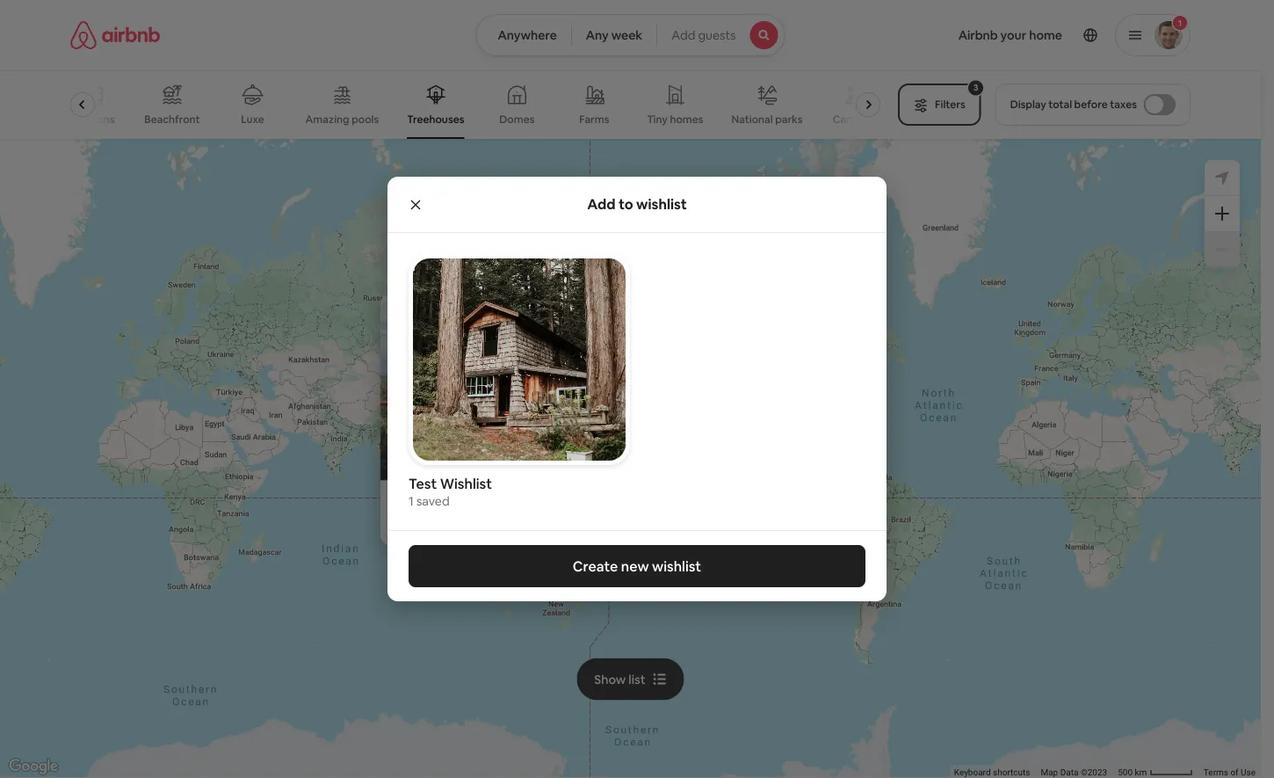 Task type: locate. For each thing, give the bounding box(es) containing it.
display total before taxes
[[1011, 98, 1138, 111]]

add to wishlist image
[[633, 307, 654, 328]]

group inside google map
showing 8 stays. region
[[381, 294, 956, 480]]

13
[[494, 514, 507, 531]]

luxe
[[242, 113, 265, 126]]

terms
[[1205, 767, 1229, 778]]

1 vertical spatial add
[[588, 195, 616, 213]]

keyboard
[[955, 767, 991, 778]]

group containing national parks
[[68, 70, 888, 139]]

profile element
[[807, 0, 1191, 70]]

display total before taxes button
[[996, 84, 1191, 126]]

1
[[409, 493, 414, 509]]

0 vertical spatial add
[[672, 27, 696, 43]]

add to wishlist
[[588, 195, 687, 213]]

add left the to
[[588, 195, 616, 213]]

map data ©2023
[[1041, 767, 1108, 778]]

test wishlist 1 saved
[[409, 474, 492, 509]]

google map
showing 8 stays. region
[[0, 139, 1262, 778]]

500 km button
[[1113, 766, 1199, 778]]

none search field containing anywhere
[[476, 14, 786, 56]]

of
[[1231, 767, 1239, 778]]

add for add guests
[[672, 27, 696, 43]]

1 horizontal spatial add
[[672, 27, 696, 43]]

1 vertical spatial wishlist
[[652, 557, 702, 575]]

wishlist for create new wishlist
[[652, 557, 702, 575]]

500 km
[[1119, 767, 1150, 778]]

data
[[1061, 767, 1079, 778]]

show list
[[595, 671, 646, 687]]

new
[[621, 557, 649, 575]]

wishlist inside create new wishlist button
[[652, 557, 702, 575]]

display
[[1011, 98, 1047, 111]]

0 vertical spatial wishlist
[[637, 195, 687, 213]]

1 vertical spatial group
[[381, 294, 956, 480]]

taxes
[[1111, 98, 1138, 111]]

wishlist right the to
[[637, 195, 687, 213]]

pools
[[352, 113, 380, 126]]

show list button
[[577, 658, 685, 700]]

group
[[68, 70, 888, 139], [381, 294, 956, 480]]

None search field
[[476, 14, 786, 56]]

$125
[[395, 514, 423, 531]]

test
[[409, 474, 437, 492]]

©2023
[[1081, 767, 1108, 778]]

wishlist right new
[[652, 557, 702, 575]]

nov
[[467, 514, 491, 531]]

treehouses
[[408, 113, 465, 126]]

close image
[[400, 313, 410, 324]]

week
[[612, 27, 643, 43]]

keyboard shortcuts button
[[955, 766, 1031, 778]]

national parks
[[733, 112, 804, 126]]

add guests
[[672, 27, 737, 43]]

anywhere button
[[476, 14, 572, 56]]

domes
[[500, 113, 535, 126]]

add left guests
[[672, 27, 696, 43]]

add for add to wishlist
[[588, 195, 616, 213]]

tiny homes
[[648, 113, 704, 126]]

guests
[[699, 27, 737, 43]]

add
[[672, 27, 696, 43], [588, 195, 616, 213]]

0 vertical spatial group
[[68, 70, 888, 139]]

wishlist
[[637, 195, 687, 213], [652, 557, 702, 575]]

add inside dialog
[[588, 195, 616, 213]]

0 horizontal spatial add
[[588, 195, 616, 213]]

add inside button
[[672, 27, 696, 43]]

500
[[1119, 767, 1133, 778]]

national
[[733, 112, 774, 126]]

mansions
[[69, 113, 115, 126]]

terms of use link
[[1205, 767, 1257, 778]]

amazing
[[306, 113, 350, 126]]



Task type: vqa. For each thing, say whether or not it's contained in the screenshot.
the top you
no



Task type: describe. For each thing, give the bounding box(es) containing it.
create new wishlist button
[[409, 545, 866, 587]]

–
[[510, 514, 516, 531]]

keyboard shortcuts
[[955, 767, 1031, 778]]

create new wishlist
[[573, 557, 702, 575]]

tiny
[[648, 113, 669, 126]]

anywhere
[[498, 27, 557, 43]]

google image
[[4, 755, 62, 778]]

night
[[426, 514, 457, 531]]

any
[[586, 27, 609, 43]]

parks
[[776, 112, 804, 126]]

camping
[[834, 113, 879, 126]]

before
[[1075, 98, 1108, 111]]

wishlist for add to wishlist
[[637, 195, 687, 213]]

saved
[[417, 493, 450, 509]]

map
[[1041, 767, 1059, 778]]

homes
[[671, 113, 704, 126]]

create
[[573, 557, 618, 575]]

km
[[1136, 767, 1148, 778]]

australia
[[461, 494, 516, 511]]

show
[[595, 671, 626, 687]]

any week
[[586, 27, 643, 43]]

wishlist for test wishlist, 1 saved group
[[409, 254, 630, 509]]

add to wishlist dialog
[[388, 177, 887, 601]]

list
[[629, 671, 646, 687]]

shortcuts
[[994, 767, 1031, 778]]

any week button
[[571, 14, 658, 56]]

coorabell,
[[395, 494, 459, 511]]

18
[[519, 514, 532, 531]]

wishlist
[[440, 474, 492, 492]]

add guests button
[[657, 14, 786, 56]]

·
[[461, 514, 464, 531]]

zoom out image
[[1216, 243, 1230, 257]]

farms
[[580, 113, 610, 126]]

use
[[1242, 767, 1257, 778]]

to
[[619, 195, 634, 213]]

amazing pools
[[306, 113, 380, 126]]

beachfront
[[145, 113, 201, 126]]

terms of use
[[1205, 767, 1257, 778]]

zoom in image
[[1216, 207, 1230, 221]]

total
[[1049, 98, 1073, 111]]

coorabell, australia $125 night · nov 13 – 18
[[395, 494, 532, 531]]



